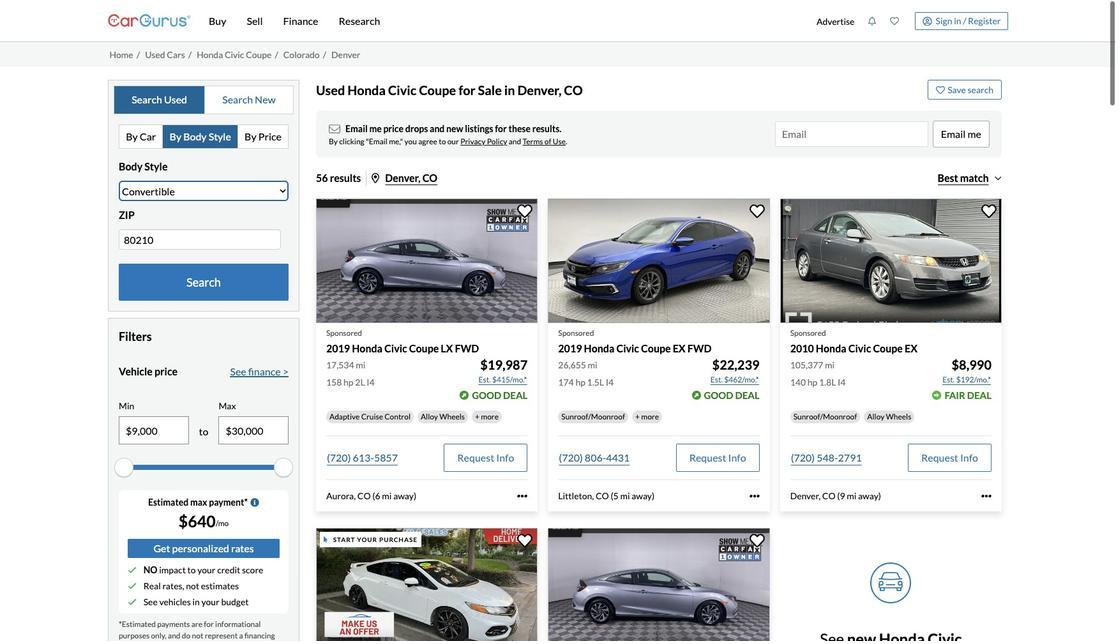 Task type: describe. For each thing, give the bounding box(es) containing it.
(720) for $22,239
[[559, 451, 583, 463]]

finance button
[[273, 0, 329, 41]]

(720) 613-5857 button
[[327, 443, 399, 472]]

personalized
[[172, 542, 229, 554]]

me for email me
[[968, 127, 982, 139]]

alloy wheels for $19,987
[[421, 412, 465, 421]]

ex for $8,990
[[905, 342, 918, 354]]

used down "denver"
[[316, 81, 345, 97]]

new
[[255, 93, 276, 105]]

search used
[[132, 93, 187, 105]]

used honda civic coupe for sale in denver, co
[[316, 81, 583, 97]]

menu containing sign in / register
[[810, 3, 1009, 38]]

payment*
[[209, 497, 248, 508]]

style inside "tab"
[[209, 130, 231, 142]]

only,
[[151, 631, 167, 640]]

wheels for $19,987
[[440, 412, 465, 421]]

estimated
[[148, 497, 189, 508]]

/ right home
[[137, 48, 140, 59]]

away) for $19,987
[[394, 490, 417, 501]]

denver, for denver, co (9 mi away)
[[791, 490, 821, 501]]

>
[[283, 365, 289, 377]]

vehicles
[[159, 596, 191, 607]]

by inside "email me price drops and new listings for these results. by clicking "email me," you agree to our privacy policy and terms of use ."
[[329, 136, 338, 145]]

sponsored for $8,990
[[791, 328, 827, 337]]

purposes
[[119, 631, 150, 640]]

me,"
[[389, 136, 403, 145]]

by body style tab
[[163, 124, 238, 148]]

$640 /mo
[[179, 511, 229, 531]]

by car tab
[[119, 124, 163, 148]]

(9
[[838, 490, 846, 501]]

your for no impact to your credit score
[[198, 564, 216, 575]]

cargurus logo homepage link image
[[108, 2, 191, 39]]

hp for $19,987
[[344, 376, 354, 387]]

see for see finance >
[[230, 365, 246, 377]]

1.5l
[[588, 376, 604, 387]]

sponsored 2010 honda civic coupe ex
[[791, 328, 918, 354]]

clicking
[[339, 136, 365, 145]]

vehicle price
[[119, 365, 178, 377]]

"email
[[366, 136, 388, 145]]

car
[[140, 130, 156, 142]]

terms of use link
[[523, 136, 566, 145]]

sponsored for $22,239
[[559, 328, 594, 337]]

search used tab
[[114, 85, 205, 113]]

filters
[[119, 329, 152, 343]]

sunroof/moonroof for $22,239
[[562, 412, 626, 421]]

(720) 548-2791
[[791, 451, 862, 463]]

good deal for $22,239
[[704, 389, 760, 401]]

good for $19,987
[[472, 389, 502, 401]]

sell
[[247, 14, 263, 26]]

sponsored 2019 honda civic coupe ex fwd
[[559, 328, 712, 354]]

$8,990
[[952, 357, 992, 372]]

coupe for $22,239
[[642, 342, 671, 354]]

price inside "email me price drops and new listings for these results. by clicking "email me," you agree to our privacy policy and terms of use ."
[[384, 122, 404, 133]]

806-
[[585, 451, 607, 463]]

1 horizontal spatial and
[[430, 122, 445, 133]]

honda civic coupe link
[[197, 48, 272, 59]]

away) for $8,990
[[859, 490, 882, 501]]

(720) for $19,987
[[327, 451, 351, 463]]

sign in / register link
[[916, 12, 1009, 29]]

see finance > link
[[230, 363, 289, 379]]

home link
[[110, 48, 133, 59]]

me for email me price drops and new listings for these results. by clicking "email me," you agree to our privacy policy and terms of use .
[[370, 122, 382, 133]]

2 + from the left
[[636, 412, 640, 421]]

mouse pointer image
[[324, 536, 328, 543]]

mi inside 26,655 mi 174 hp 1.5l i4
[[588, 359, 598, 370]]

honda for $8,990
[[817, 342, 847, 354]]

start
[[333, 535, 356, 543]]

co for $19,987
[[358, 490, 371, 501]]

0 horizontal spatial price
[[155, 365, 178, 377]]

548-
[[817, 451, 839, 463]]

home / used cars / honda civic coupe / colorado / denver
[[110, 48, 361, 59]]

1 + from the left
[[475, 412, 480, 421]]

by for by car
[[126, 130, 138, 142]]

good deal for $19,987
[[472, 389, 528, 401]]

0 horizontal spatial silver 2019 honda civic coupe lx fwd coupe front-wheel drive continuously variable transmission image
[[316, 198, 538, 323]]

to inside "email me price drops and new listings for these results. by clicking "email me," you agree to our privacy policy and terms of use ."
[[439, 136, 446, 145]]

heart image
[[937, 85, 946, 94]]

/ left "denver"
[[323, 48, 327, 59]]

co up .
[[564, 81, 583, 97]]

adaptive cruise control
[[330, 412, 411, 421]]

max
[[219, 400, 236, 411]]

purchase
[[380, 535, 418, 543]]

finance
[[248, 365, 281, 377]]

honda for $22,239
[[584, 342, 615, 354]]

i4 for $22,239
[[606, 376, 614, 387]]

sign in / register
[[936, 15, 1002, 25]]

ZIP telephone field
[[119, 229, 281, 250]]

co down agree at the left top
[[423, 171, 438, 183]]

honda down "denver"
[[348, 81, 386, 97]]

request info for $19,987
[[458, 451, 515, 463]]

get
[[154, 542, 170, 554]]

listings
[[465, 122, 494, 133]]

menu bar containing buy
[[191, 0, 810, 41]]

(720) 806-4431 button
[[559, 443, 631, 472]]

budget
[[221, 596, 249, 607]]

vehicle
[[119, 365, 153, 377]]

see vehicles in your budget
[[144, 596, 249, 607]]

ex for $22,239
[[673, 342, 686, 354]]

lx
[[441, 342, 453, 354]]

est. for $8,990
[[943, 374, 956, 384]]

search new tab
[[205, 85, 293, 113]]

represent
[[205, 631, 238, 640]]

hp for $8,990
[[808, 376, 818, 387]]

ellipsis h image for $19,987
[[518, 491, 528, 501]]

credit
[[217, 564, 240, 575]]

2791
[[839, 451, 862, 463]]

info circle image
[[251, 498, 259, 507]]

tab list containing search used
[[114, 85, 294, 114]]

Email email field
[[775, 120, 929, 146]]

1 vertical spatial style
[[145, 160, 168, 172]]

ellipsis h image for $22,239
[[750, 491, 760, 501]]

1 horizontal spatial silver 2019 honda civic coupe lx fwd coupe front-wheel drive continuously variable transmission image
[[548, 528, 770, 642]]

in inside menu item
[[955, 15, 962, 25]]

payments
[[157, 619, 190, 629]]

new
[[447, 122, 464, 133]]

by price
[[245, 130, 282, 142]]

home
[[110, 48, 133, 59]]

civic for $8,990
[[849, 342, 872, 354]]

by for by price
[[245, 130, 257, 142]]

estimated max payment*
[[148, 497, 248, 508]]

denver, co
[[386, 171, 438, 183]]

used cars link
[[145, 48, 185, 59]]

$19,987
[[481, 357, 528, 372]]

2 horizontal spatial and
[[509, 136, 522, 145]]

fair
[[945, 389, 966, 401]]

get personalized rates
[[154, 542, 254, 554]]

(5
[[611, 490, 619, 501]]

coupe for $19,987
[[409, 342, 439, 354]]

17,534
[[327, 359, 354, 370]]

price
[[259, 130, 282, 142]]

see finance >
[[230, 365, 289, 377]]

civic for $22,239
[[617, 342, 640, 354]]

coupe for $8,990
[[874, 342, 903, 354]]

Min text field
[[119, 417, 188, 444]]

(6
[[373, 490, 381, 501]]

mi right (9
[[847, 490, 857, 501]]

1 horizontal spatial denver,
[[518, 81, 562, 97]]

aurora,
[[327, 490, 356, 501]]

request info button for $19,987
[[444, 443, 528, 472]]

register
[[969, 15, 1002, 25]]

0 horizontal spatial in
[[193, 596, 200, 607]]

body inside by body style "tab"
[[183, 130, 207, 142]]

buy
[[209, 14, 226, 26]]

1 horizontal spatial in
[[505, 81, 515, 97]]

search for search new
[[223, 93, 253, 105]]

0 vertical spatial your
[[357, 535, 378, 543]]

mi inside the 105,377 mi 140 hp 1.8l i4
[[826, 359, 835, 370]]

cargurus logo homepage link link
[[108, 2, 191, 39]]

do
[[182, 631, 191, 640]]

denver, co (9 mi away)
[[791, 490, 882, 501]]

real rates, not estimates
[[144, 580, 239, 591]]

$192/mo.*
[[957, 374, 992, 384]]

request info for $22,239
[[690, 451, 747, 463]]

2 check image from the top
[[128, 598, 137, 606]]

get personalized rates button
[[128, 539, 280, 558]]

search new
[[223, 93, 276, 105]]

2 more from the left
[[642, 412, 659, 421]]

a
[[239, 631, 243, 640]]

174
[[559, 376, 574, 387]]

email for email me price drops and new listings for these results. by clicking "email me," you agree to our privacy policy and terms of use .
[[346, 122, 368, 133]]

adaptive
[[330, 412, 360, 421]]

check image
[[128, 582, 137, 590]]

deal for $22,239
[[736, 389, 760, 401]]



Task type: locate. For each thing, give the bounding box(es) containing it.
rates,
[[163, 580, 184, 591]]

1 horizontal spatial me
[[968, 127, 982, 139]]

sell button
[[237, 0, 273, 41]]

body right car on the top of page
[[183, 130, 207, 142]]

1 horizontal spatial sunroof/moonroof
[[794, 412, 858, 421]]

1 info from the left
[[497, 451, 515, 463]]

tab list
[[114, 85, 294, 114], [119, 124, 289, 149]]

request info for $8,990
[[922, 451, 979, 463]]

0 horizontal spatial wheels
[[440, 412, 465, 421]]

2 horizontal spatial deal
[[968, 389, 992, 401]]

0 horizontal spatial deal
[[504, 389, 528, 401]]

1 vertical spatial for
[[495, 122, 507, 133]]

0 horizontal spatial style
[[145, 160, 168, 172]]

colorado
[[284, 48, 320, 59]]

away) for $22,239
[[632, 490, 655, 501]]

sponsored up '26,655'
[[559, 328, 594, 337]]

advertise link
[[810, 3, 862, 38]]

(720) left 806- at bottom
[[559, 451, 583, 463]]

1 horizontal spatial body
[[183, 130, 207, 142]]

(720) inside '(720) 613-5857' "button"
[[327, 451, 351, 463]]

co left (5 at the bottom of page
[[596, 490, 609, 501]]

0 vertical spatial for
[[459, 81, 476, 97]]

tab list down search used tab
[[119, 124, 289, 149]]

info for $22,239
[[729, 451, 747, 463]]

0 vertical spatial tab list
[[114, 85, 294, 114]]

1 horizontal spatial search
[[187, 275, 221, 289]]

2 request info button from the left
[[676, 443, 760, 472]]

in
[[955, 15, 962, 25], [505, 81, 515, 97], [193, 596, 200, 607]]

not
[[186, 580, 199, 591], [192, 631, 203, 640]]

0 horizontal spatial see
[[144, 596, 158, 607]]

mi inside 17,534 mi 158 hp 2l i4
[[356, 359, 366, 370]]

alloy for $8,990
[[868, 412, 885, 421]]

1 vertical spatial see
[[144, 596, 158, 607]]

mi right (6 on the bottom left of page
[[382, 490, 392, 501]]

est. down "$22,239"
[[711, 374, 723, 384]]

est. for $19,987
[[479, 374, 491, 384]]

i4 right 2l
[[367, 376, 375, 387]]

1 vertical spatial tab list
[[119, 124, 289, 149]]

/ inside menu item
[[964, 15, 967, 25]]

good
[[472, 389, 502, 401], [704, 389, 734, 401]]

not right do
[[192, 631, 203, 640]]

hp for $22,239
[[576, 376, 586, 387]]

1 (720) from the left
[[327, 451, 351, 463]]

0 vertical spatial check image
[[128, 566, 137, 574]]

by
[[126, 130, 138, 142], [170, 130, 182, 142], [245, 130, 257, 142], [329, 136, 338, 145]]

real
[[144, 580, 161, 591]]

2 away) from the left
[[632, 490, 655, 501]]

2 request info from the left
[[690, 451, 747, 463]]

co left (6 on the bottom left of page
[[358, 490, 371, 501]]

2 horizontal spatial (720)
[[791, 451, 815, 463]]

used inside tab
[[164, 93, 187, 105]]

(720) 613-5857
[[327, 451, 398, 463]]

est. inside $19,987 est. $415/mo.*
[[479, 374, 491, 384]]

1 horizontal spatial ex
[[905, 342, 918, 354]]

request info button for $22,239
[[676, 443, 760, 472]]

sign
[[936, 15, 953, 25]]

policy
[[487, 136, 508, 145]]

to left max text field at bottom
[[199, 425, 209, 437]]

2l
[[355, 376, 365, 387]]

1 est. from the left
[[479, 374, 491, 384]]

email
[[346, 122, 368, 133], [942, 127, 966, 139]]

1 horizontal spatial (720)
[[559, 451, 583, 463]]

colorado link
[[284, 48, 320, 59]]

2 vertical spatial for
[[204, 619, 214, 629]]

i4 for $19,987
[[367, 376, 375, 387]]

see for see vehicles in your budget
[[144, 596, 158, 607]]

denver, for denver, co
[[386, 171, 421, 183]]

away) right (5 at the bottom of page
[[632, 490, 655, 501]]

2 horizontal spatial to
[[439, 136, 446, 145]]

est. inside $8,990 est. $192/mo.*
[[943, 374, 956, 384]]

2 info from the left
[[729, 451, 747, 463]]

ex
[[673, 342, 686, 354], [905, 342, 918, 354]]

2 hp from the left
[[576, 376, 586, 387]]

ex inside sponsored 2019 honda civic coupe ex fwd
[[673, 342, 686, 354]]

denver, left (9
[[791, 490, 821, 501]]

0 horizontal spatial request
[[458, 451, 495, 463]]

deal down the $462/mo.*
[[736, 389, 760, 401]]

aurora, co (6 mi away)
[[327, 490, 417, 501]]

search up car on the top of page
[[132, 93, 162, 105]]

3 est. from the left
[[943, 374, 956, 384]]

in right sale
[[505, 81, 515, 97]]

honda inside sponsored 2019 honda civic coupe ex fwd
[[584, 342, 615, 354]]

est. $192/mo.* button
[[943, 373, 992, 386]]

hp left 2l
[[344, 376, 354, 387]]

1 horizontal spatial price
[[384, 122, 404, 133]]

sponsored inside sponsored 2010 honda civic coupe ex
[[791, 328, 827, 337]]

0 horizontal spatial i4
[[367, 376, 375, 387]]

0 horizontal spatial 2019
[[327, 342, 350, 354]]

hp inside 17,534 mi 158 hp 2l i4
[[344, 376, 354, 387]]

2 horizontal spatial request info button
[[909, 443, 992, 472]]

save
[[948, 84, 967, 94]]

me down save search
[[968, 127, 982, 139]]

honda for $19,987
[[352, 342, 383, 354]]

2 alloy wheels from the left
[[868, 412, 912, 421]]

good down est. $415/mo.* button
[[472, 389, 502, 401]]

1 horizontal spatial style
[[209, 130, 231, 142]]

to up real rates, not estimates
[[188, 564, 196, 575]]

(720) left '548-'
[[791, 451, 815, 463]]

0 vertical spatial silver 2019 honda civic coupe lx fwd coupe front-wheel drive continuously variable transmission image
[[316, 198, 538, 323]]

sponsored up 2010
[[791, 328, 827, 337]]

to left the our
[[439, 136, 446, 145]]

1 horizontal spatial sponsored
[[559, 328, 594, 337]]

saved cars image
[[891, 16, 900, 25]]

0 horizontal spatial to
[[188, 564, 196, 575]]

control
[[385, 412, 411, 421]]

sponsored inside sponsored 2019 honda civic coupe lx fwd
[[327, 328, 362, 337]]

0 horizontal spatial (720)
[[327, 451, 351, 463]]

2 ex from the left
[[905, 342, 918, 354]]

away) right (9
[[859, 490, 882, 501]]

105,377 mi 140 hp 1.8l i4
[[791, 359, 846, 387]]

mi up 1.8l
[[826, 359, 835, 370]]

$640
[[179, 511, 216, 531]]

me
[[370, 122, 382, 133], [968, 127, 982, 139]]

co for $8,990
[[823, 490, 836, 501]]

sunroof/moonroof for $8,990
[[794, 412, 858, 421]]

3 request from the left
[[922, 451, 959, 463]]

2 i4 from the left
[[606, 376, 614, 387]]

1 request info button from the left
[[444, 443, 528, 472]]

for up policy
[[495, 122, 507, 133]]

email for email me
[[942, 127, 966, 139]]

0 horizontal spatial sunroof/moonroof
[[562, 412, 626, 421]]

mi right (5 at the bottom of page
[[621, 490, 630, 501]]

2 vertical spatial denver,
[[791, 490, 821, 501]]

0 horizontal spatial + more
[[475, 412, 499, 421]]

honda up 26,655 mi 174 hp 1.5l i4
[[584, 342, 615, 354]]

/ right cars
[[188, 48, 192, 59]]

fwd up the '$22,239 est. $462/mo.*' at the right bottom
[[688, 342, 712, 354]]

56 results
[[316, 171, 361, 183]]

in down real rates, not estimates
[[193, 596, 200, 607]]

1 more from the left
[[481, 412, 499, 421]]

request for $8,990
[[922, 451, 959, 463]]

(720) inside (720) 806-4431 button
[[559, 451, 583, 463]]

email me price drops and new listings for these results. by clicking "email me," you agree to our privacy policy and terms of use .
[[329, 122, 568, 145]]

0 horizontal spatial and
[[168, 631, 181, 640]]

email me
[[942, 127, 982, 139]]

1 horizontal spatial request info
[[690, 451, 747, 463]]

2019 for $22,239
[[559, 342, 582, 354]]

1 horizontal spatial info
[[729, 451, 747, 463]]

0 vertical spatial and
[[430, 122, 445, 133]]

me inside button
[[968, 127, 982, 139]]

search
[[968, 84, 994, 94]]

email me button
[[934, 120, 990, 146]]

3 request info from the left
[[922, 451, 979, 463]]

good for $22,239
[[704, 389, 734, 401]]

start your purchase
[[333, 535, 418, 543]]

sunroof/moonroof down 1.5l
[[562, 412, 626, 421]]

these
[[509, 122, 531, 133]]

3 i4 from the left
[[838, 376, 846, 387]]

fwd right lx
[[455, 342, 479, 354]]

1 fwd from the left
[[455, 342, 479, 354]]

and down payments
[[168, 631, 181, 640]]

map marker alt image
[[372, 172, 380, 182]]

your up estimates
[[198, 564, 216, 575]]

littleton, co (5 mi away)
[[559, 490, 655, 501]]

info for $8,990
[[961, 451, 979, 463]]

est. for $22,239
[[711, 374, 723, 384]]

for right are
[[204, 619, 214, 629]]

1 horizontal spatial email
[[942, 127, 966, 139]]

i4 right 1.8l
[[838, 376, 846, 387]]

i4 right 1.5l
[[606, 376, 614, 387]]

0 horizontal spatial body
[[119, 160, 143, 172]]

info
[[497, 451, 515, 463], [729, 451, 747, 463], [961, 451, 979, 463]]

2 vertical spatial to
[[188, 564, 196, 575]]

your for see vehicles in your budget
[[202, 596, 220, 607]]

style down car on the top of page
[[145, 160, 168, 172]]

email up clicking
[[346, 122, 368, 133]]

not up see vehicles in your budget
[[186, 580, 199, 591]]

1 horizontal spatial to
[[199, 425, 209, 437]]

2 horizontal spatial info
[[961, 451, 979, 463]]

0 horizontal spatial ellipsis h image
[[518, 491, 528, 501]]

1 request from the left
[[458, 451, 495, 463]]

silver 2019 honda civic coupe lx fwd coupe front-wheel drive continuously variable transmission image
[[316, 198, 538, 323], [548, 528, 770, 642]]

0 horizontal spatial sponsored
[[327, 328, 362, 337]]

civic inside sponsored 2019 honda civic coupe lx fwd
[[385, 342, 407, 354]]

3 sponsored from the left
[[791, 328, 827, 337]]

start your purchase link
[[316, 528, 541, 642]]

1 request info from the left
[[458, 451, 515, 463]]

by right car on the top of page
[[170, 130, 182, 142]]

est. up fair
[[943, 374, 956, 384]]

good deal
[[472, 389, 528, 401], [704, 389, 760, 401]]

honda up 17,534 mi 158 hp 2l i4 at bottom left
[[352, 342, 383, 354]]

/
[[964, 15, 967, 25], [137, 48, 140, 59], [188, 48, 192, 59], [275, 48, 278, 59], [323, 48, 327, 59]]

by down envelope icon
[[329, 136, 338, 145]]

honda up the 105,377 mi 140 hp 1.8l i4
[[817, 342, 847, 354]]

search down "zip" phone field
[[187, 275, 221, 289]]

1 horizontal spatial wheels
[[887, 412, 912, 421]]

ellipsis h image
[[518, 491, 528, 501], [750, 491, 760, 501]]

request info button for $8,990
[[909, 443, 992, 472]]

2 + more from the left
[[636, 412, 659, 421]]

in right the sign
[[955, 15, 962, 25]]

hp inside the 105,377 mi 140 hp 1.8l i4
[[808, 376, 818, 387]]

2 est. from the left
[[711, 374, 723, 384]]

2 horizontal spatial denver,
[[791, 490, 821, 501]]

0 horizontal spatial denver,
[[386, 171, 421, 183]]

honda inside sponsored 2010 honda civic coupe ex
[[817, 342, 847, 354]]

0 vertical spatial not
[[186, 580, 199, 591]]

sponsored up 17,534 at the left of the page
[[327, 328, 362, 337]]

1 sponsored from the left
[[327, 328, 362, 337]]

0 horizontal spatial est.
[[479, 374, 491, 384]]

denver, up results.
[[518, 81, 562, 97]]

hp right 174
[[576, 376, 586, 387]]

email down save at top right
[[942, 127, 966, 139]]

/mo
[[216, 518, 229, 528]]

deal down $192/mo.*
[[968, 389, 992, 401]]

good deal down est. $462/mo.* button
[[704, 389, 760, 401]]

2019 up 17,534 at the left of the page
[[327, 342, 350, 354]]

search inside tab
[[223, 93, 253, 105]]

3 request info button from the left
[[909, 443, 992, 472]]

est. down the "$19,987"
[[479, 374, 491, 384]]

(720) for $8,990
[[791, 451, 815, 463]]

3 away) from the left
[[859, 490, 882, 501]]

i4 for $8,990
[[838, 376, 846, 387]]

1 check image from the top
[[128, 566, 137, 574]]

are
[[192, 619, 203, 629]]

see down real
[[144, 596, 158, 607]]

1 away) from the left
[[394, 490, 417, 501]]

$415/mo.*
[[493, 374, 527, 384]]

1 horizontal spatial good deal
[[704, 389, 760, 401]]

2019 up '26,655'
[[559, 342, 582, 354]]

our
[[448, 136, 459, 145]]

0 horizontal spatial alloy
[[421, 412, 438, 421]]

1.8l
[[820, 376, 837, 387]]

coupe inside sponsored 2010 honda civic coupe ex
[[874, 342, 903, 354]]

1 hp from the left
[[344, 376, 354, 387]]

by price tab
[[238, 124, 288, 148]]

1 sunroof/moonroof from the left
[[562, 412, 626, 421]]

honda inside sponsored 2019 honda civic coupe lx fwd
[[352, 342, 383, 354]]

estimates
[[201, 580, 239, 591]]

request info
[[458, 451, 515, 463], [690, 451, 747, 463], [922, 451, 979, 463]]

check image
[[128, 566, 137, 574], [128, 598, 137, 606]]

est. inside the '$22,239 est. $462/mo.*'
[[711, 374, 723, 384]]

*estimated
[[119, 619, 156, 629]]

1 horizontal spatial + more
[[636, 412, 659, 421]]

and inside *estimated payments are for informational purposes only, and do not represent a financin
[[168, 631, 181, 640]]

2 wheels from the left
[[887, 412, 912, 421]]

not inside *estimated payments are for informational purposes only, and do not represent a financin
[[192, 631, 203, 640]]

away) right (6 on the bottom left of page
[[394, 490, 417, 501]]

1 2019 from the left
[[327, 342, 350, 354]]

2 horizontal spatial request info
[[922, 451, 979, 463]]

1 deal from the left
[[504, 389, 528, 401]]

buy button
[[199, 0, 237, 41]]

17,534 mi 158 hp 2l i4
[[327, 359, 375, 387]]

3 info from the left
[[961, 451, 979, 463]]

2019 inside sponsored 2019 honda civic coupe lx fwd
[[327, 342, 350, 354]]

used left cars
[[145, 48, 165, 59]]

2 fwd from the left
[[688, 342, 712, 354]]

good down est. $462/mo.* button
[[704, 389, 734, 401]]

fwd for $19,987
[[455, 342, 479, 354]]

hp right 140
[[808, 376, 818, 387]]

0 horizontal spatial search
[[132, 93, 162, 105]]

2019 inside sponsored 2019 honda civic coupe ex fwd
[[559, 342, 582, 354]]

honda right cars
[[197, 48, 223, 59]]

2 horizontal spatial away)
[[859, 490, 882, 501]]

hp inside 26,655 mi 174 hp 1.5l i4
[[576, 376, 586, 387]]

envelope image
[[329, 122, 341, 134]]

1 alloy wheels from the left
[[421, 412, 465, 421]]

0 horizontal spatial request info button
[[444, 443, 528, 472]]

search button
[[119, 264, 289, 300]]

fwd for $22,239
[[688, 342, 712, 354]]

fwd inside sponsored 2019 honda civic coupe lx fwd
[[455, 342, 479, 354]]

deal for $8,990
[[968, 389, 992, 401]]

check image down check icon
[[128, 598, 137, 606]]

1 horizontal spatial ellipsis h image
[[750, 491, 760, 501]]

email inside "email me price drops and new listings for these results. by clicking "email me," you agree to our privacy policy and terms of use ."
[[346, 122, 368, 133]]

coupe inside sponsored 2019 honda civic coupe ex fwd
[[642, 342, 671, 354]]

0 horizontal spatial more
[[481, 412, 499, 421]]

mi up 1.5l
[[588, 359, 598, 370]]

you
[[405, 136, 417, 145]]

1 vertical spatial in
[[505, 81, 515, 97]]

menu bar
[[191, 0, 810, 41]]

i4 inside 26,655 mi 174 hp 1.5l i4
[[606, 376, 614, 387]]

2 ellipsis h image from the left
[[750, 491, 760, 501]]

1 horizontal spatial +
[[636, 412, 640, 421]]

1 horizontal spatial i4
[[606, 376, 614, 387]]

1 vertical spatial silver 2019 honda civic coupe lx fwd coupe front-wheel drive continuously variable transmission image
[[548, 528, 770, 642]]

request for $19,987
[[458, 451, 495, 463]]

/ left colorado
[[275, 48, 278, 59]]

0 horizontal spatial fwd
[[455, 342, 479, 354]]

$22,239
[[713, 357, 760, 372]]

i4 inside the 105,377 mi 140 hp 1.8l i4
[[838, 376, 846, 387]]

search left new
[[223, 93, 253, 105]]

used up by body style
[[164, 93, 187, 105]]

min
[[119, 400, 134, 411]]

1 vertical spatial and
[[509, 136, 522, 145]]

(720) left 613-
[[327, 451, 351, 463]]

by for by body style
[[170, 130, 182, 142]]

1 vertical spatial denver,
[[386, 171, 421, 183]]

1 horizontal spatial good
[[704, 389, 734, 401]]

i4 inside 17,534 mi 158 hp 2l i4
[[367, 376, 375, 387]]

deal down $415/mo.*
[[504, 389, 528, 401]]

white 2015 honda civic coupe si with navi and summer tires coupe front-wheel drive 6-speed manual image
[[316, 528, 538, 642]]

your right 'start'
[[357, 535, 378, 543]]

2010
[[791, 342, 815, 354]]

$462/mo.*
[[725, 374, 760, 384]]

user icon image
[[924, 16, 933, 25]]

1 ellipsis h image from the left
[[518, 491, 528, 501]]

1 vertical spatial your
[[198, 564, 216, 575]]

info for $19,987
[[497, 451, 515, 463]]

tab list up by body style
[[114, 85, 294, 114]]

cars
[[167, 48, 185, 59]]

by left car on the top of page
[[126, 130, 138, 142]]

/ left register
[[964, 15, 967, 25]]

for left sale
[[459, 81, 476, 97]]

2 (720) from the left
[[559, 451, 583, 463]]

2 horizontal spatial hp
[[808, 376, 818, 387]]

2 horizontal spatial i4
[[838, 376, 846, 387]]

drops
[[406, 122, 428, 133]]

sign in / register menu item
[[907, 12, 1009, 29]]

sponsored
[[327, 328, 362, 337], [559, 328, 594, 337], [791, 328, 827, 337]]

0 horizontal spatial for
[[204, 619, 214, 629]]

ellipsis h image
[[982, 491, 992, 501]]

me inside "email me price drops and new listings for these results. by clicking "email me," you agree to our privacy policy and terms of use ."
[[370, 122, 382, 133]]

2 vertical spatial and
[[168, 631, 181, 640]]

terms
[[523, 136, 543, 145]]

check image up check icon
[[128, 566, 137, 574]]

1 good from the left
[[472, 389, 502, 401]]

1 + more from the left
[[475, 412, 499, 421]]

2 good from the left
[[704, 389, 734, 401]]

140
[[791, 376, 806, 387]]

(720) inside (720) 548-2791 button
[[791, 451, 815, 463]]

2 good deal from the left
[[704, 389, 760, 401]]

1 horizontal spatial fwd
[[688, 342, 712, 354]]

0 vertical spatial see
[[230, 365, 246, 377]]

0 horizontal spatial alloy wheels
[[421, 412, 465, 421]]

2 sponsored from the left
[[559, 328, 594, 337]]

wheels for $8,990
[[887, 412, 912, 421]]

search for search
[[187, 275, 221, 289]]

menu
[[810, 3, 1009, 38]]

open notifications image
[[869, 16, 878, 25]]

1 horizontal spatial deal
[[736, 389, 760, 401]]

3 deal from the left
[[968, 389, 992, 401]]

0 vertical spatial to
[[439, 136, 446, 145]]

search inside button
[[187, 275, 221, 289]]

0 horizontal spatial me
[[370, 122, 382, 133]]

price up me,"
[[384, 122, 404, 133]]

see left finance
[[230, 365, 246, 377]]

0 vertical spatial body
[[183, 130, 207, 142]]

2 deal from the left
[[736, 389, 760, 401]]

1 horizontal spatial for
[[459, 81, 476, 97]]

search inside tab
[[132, 93, 162, 105]]

wheels
[[440, 412, 465, 421], [887, 412, 912, 421]]

sunroof/moonroof down 1.8l
[[794, 412, 858, 421]]

1 ex from the left
[[673, 342, 686, 354]]

by inside "tab"
[[170, 130, 182, 142]]

2 request from the left
[[690, 451, 727, 463]]

2 vertical spatial in
[[193, 596, 200, 607]]

results
[[330, 171, 361, 183]]

by left price
[[245, 130, 257, 142]]

and up agree at the left top
[[430, 122, 445, 133]]

for inside "email me price drops and new listings for these results. by clicking "email me," you agree to our privacy policy and terms of use ."
[[495, 122, 507, 133]]

good deal down est. $415/mo.* button
[[472, 389, 528, 401]]

your down estimates
[[202, 596, 220, 607]]

civic inside sponsored 2019 honda civic coupe ex fwd
[[617, 342, 640, 354]]

2 2019 from the left
[[559, 342, 582, 354]]

1 horizontal spatial more
[[642, 412, 659, 421]]

civic inside sponsored 2010 honda civic coupe ex
[[849, 342, 872, 354]]

and down these
[[509, 136, 522, 145]]

1 alloy from the left
[[421, 412, 438, 421]]

4431
[[607, 451, 630, 463]]

denver, right the map marker alt image
[[386, 171, 421, 183]]

co left (9
[[823, 490, 836, 501]]

ex inside sponsored 2010 honda civic coupe ex
[[905, 342, 918, 354]]

sponsored inside sponsored 2019 honda civic coupe ex fwd
[[559, 328, 594, 337]]

+
[[475, 412, 480, 421], [636, 412, 640, 421]]

tab list containing by car
[[119, 124, 289, 149]]

0 horizontal spatial email
[[346, 122, 368, 133]]

1 vertical spatial not
[[192, 631, 203, 640]]

research
[[339, 14, 380, 26]]

1 good deal from the left
[[472, 389, 528, 401]]

search for search used
[[132, 93, 162, 105]]

me up "email
[[370, 122, 382, 133]]

informational
[[215, 619, 261, 629]]

1 horizontal spatial see
[[230, 365, 246, 377]]

coupe inside sponsored 2019 honda civic coupe lx fwd
[[409, 342, 439, 354]]

0 vertical spatial denver,
[[518, 81, 562, 97]]

for inside *estimated payments are for informational purposes only, and do not represent a financin
[[204, 619, 214, 629]]

0 horizontal spatial ex
[[673, 342, 686, 354]]

2 sunroof/moonroof from the left
[[794, 412, 858, 421]]

Max text field
[[219, 417, 288, 444]]

aegean blue metallic 2019 honda civic coupe ex fwd coupe front-wheel drive continuously variable transmission image
[[548, 198, 770, 323]]

56
[[316, 171, 328, 183]]

price right vehicle
[[155, 365, 178, 377]]

2 alloy from the left
[[868, 412, 885, 421]]

3 hp from the left
[[808, 376, 818, 387]]

3 (720) from the left
[[791, 451, 815, 463]]

2 horizontal spatial request
[[922, 451, 959, 463]]

2 horizontal spatial sponsored
[[791, 328, 827, 337]]

2019
[[327, 342, 350, 354], [559, 342, 582, 354]]

email inside button
[[942, 127, 966, 139]]

0 vertical spatial in
[[955, 15, 962, 25]]

gray 2010 honda civic coupe ex coupe front-wheel drive 5-speed automatic overdrive image
[[781, 198, 1003, 323]]

denver,
[[518, 81, 562, 97], [386, 171, 421, 183], [791, 490, 821, 501]]

2019 for $19,987
[[327, 342, 350, 354]]

1 i4 from the left
[[367, 376, 375, 387]]

1 vertical spatial check image
[[128, 598, 137, 606]]

0 horizontal spatial info
[[497, 451, 515, 463]]

deal for $19,987
[[504, 389, 528, 401]]

1 horizontal spatial alloy
[[868, 412, 885, 421]]

civic for $19,987
[[385, 342, 407, 354]]

sponsored for $19,987
[[327, 328, 362, 337]]

zip
[[119, 209, 135, 221]]

no impact to your credit score
[[144, 564, 264, 575]]

2 horizontal spatial search
[[223, 93, 253, 105]]

alloy for $19,987
[[421, 412, 438, 421]]

research button
[[329, 0, 391, 41]]

by body style
[[170, 130, 231, 142]]

body down by car tab
[[119, 160, 143, 172]]

1 horizontal spatial est.
[[711, 374, 723, 384]]

1 wheels from the left
[[440, 412, 465, 421]]

mi up 2l
[[356, 359, 366, 370]]

style left by price
[[209, 130, 231, 142]]

request for $22,239
[[690, 451, 727, 463]]

2 horizontal spatial for
[[495, 122, 507, 133]]

26,655 mi 174 hp 1.5l i4
[[559, 359, 614, 387]]

co for $22,239
[[596, 490, 609, 501]]

fwd inside sponsored 2019 honda civic coupe ex fwd
[[688, 342, 712, 354]]

away)
[[394, 490, 417, 501], [632, 490, 655, 501], [859, 490, 882, 501]]

advertise
[[817, 15, 855, 26]]

alloy wheels for $8,990
[[868, 412, 912, 421]]



Task type: vqa. For each thing, say whether or not it's contained in the screenshot.
SUV / Crossover (3)
no



